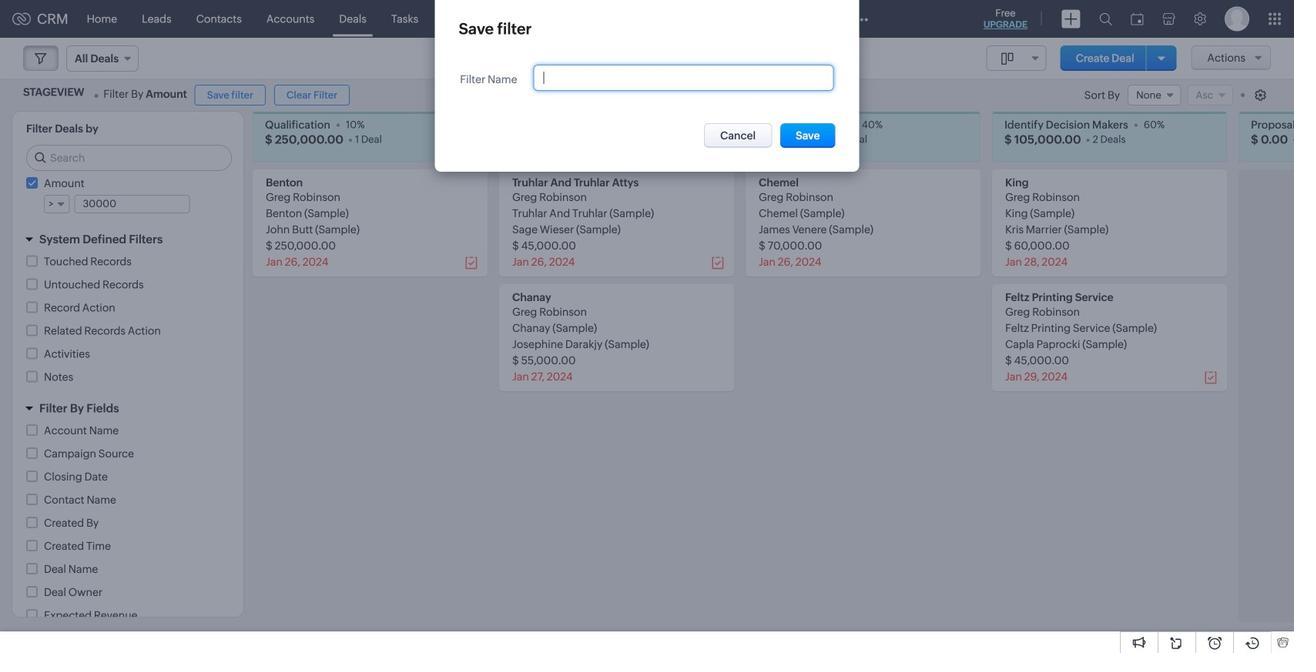 Task type: vqa. For each thing, say whether or not it's contained in the screenshot.
SEARCH element
yes



Task type: describe. For each thing, give the bounding box(es) containing it.
create menu element
[[1052, 0, 1090, 37]]

Search text field
[[27, 146, 231, 170]]

search element
[[1090, 0, 1122, 38]]

profile image
[[1225, 7, 1250, 31]]

logo image
[[12, 13, 31, 25]]



Task type: locate. For each thing, give the bounding box(es) containing it.
calendar image
[[1131, 13, 1144, 25]]

None text field
[[534, 65, 833, 90]]

profile element
[[1216, 0, 1259, 37]]

create menu image
[[1062, 10, 1081, 28]]

Type here text field
[[75, 196, 189, 213]]

search image
[[1099, 12, 1112, 25]]



